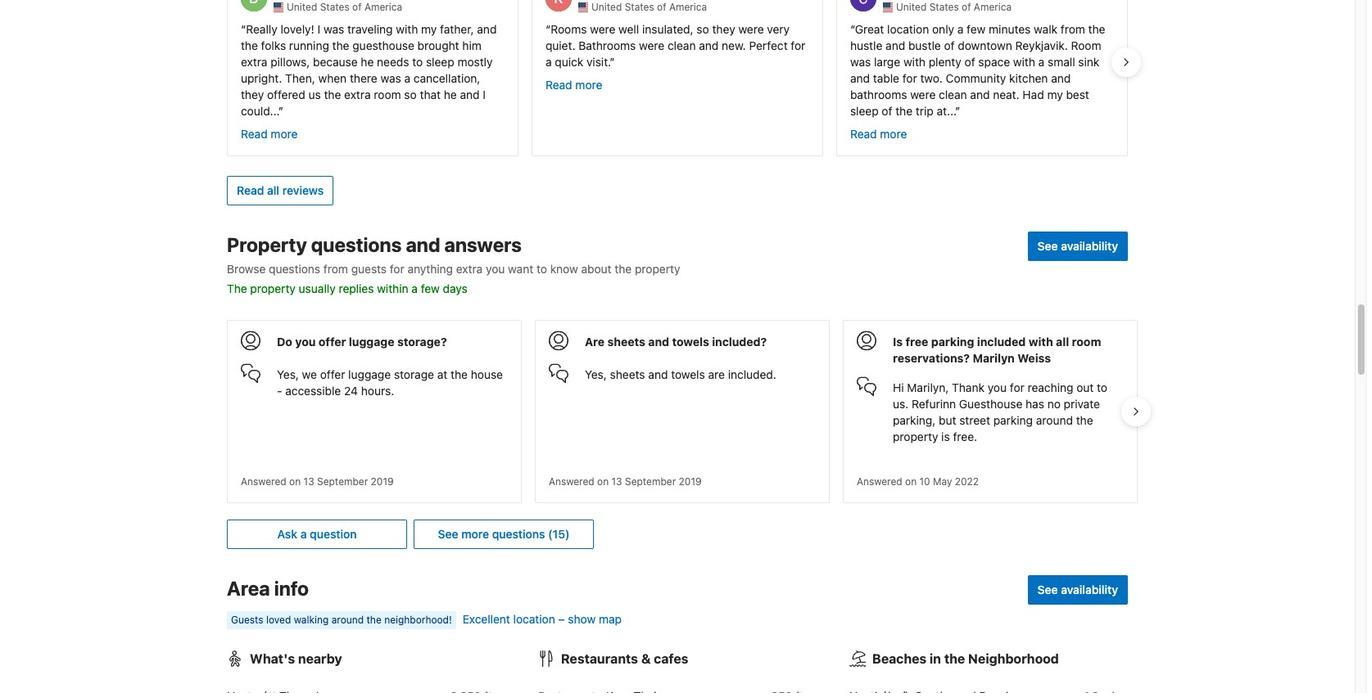 Task type: vqa. For each thing, say whether or not it's contained in the screenshot.
on within the "Card 1 of 6" group
yes



Task type: locate. For each thing, give the bounding box(es) containing it.
sleep inside the " great location only a few minutes walk from the hustle and bustle of downtown reykjavik. room was large with plenty of space with a small sink and table for two. community kitchen and bathrooms were clean and neat. had my best sleep of the trip at...
[[850, 104, 879, 118]]

with up guesthouse
[[396, 22, 418, 36]]

0 vertical spatial offer
[[319, 335, 346, 349]]

clean down insulated,
[[668, 38, 696, 52]]

with inside is free parking included with all room reservations?  marilyn weiss
[[1029, 335, 1053, 349]]

more for really lovely! i was traveling with my father, and the folks running the guesthouse brought him extra pillows, because he needs to sleep mostly upright. then, when there was a cancellation, they offered us the extra room so that he and i could...
[[271, 127, 298, 141]]

" down bathrooms
[[610, 55, 615, 69]]

1 vertical spatial so
[[404, 88, 417, 101]]

" inside " really lovely! i was traveling with my father, and the folks running the guesthouse brought him extra pillows, because he needs to sleep mostly upright. then, when there was a cancellation, they offered us the extra room so that he and i could...
[[241, 22, 246, 36]]

a inside button
[[300, 527, 307, 541]]

" right trip
[[955, 104, 961, 118]]

read more button down the could...
[[241, 126, 298, 142]]

around
[[1036, 414, 1073, 427], [331, 614, 364, 627]]

2 horizontal spatial you
[[988, 381, 1007, 395]]

parking up reservations?
[[931, 335, 974, 349]]

-
[[277, 384, 282, 398]]

and inside " rooms were well insulated, so they were very quiet. bathrooms were clean and new. perfect for a quick visit.
[[699, 38, 719, 52]]

clean up at... in the top of the page
[[939, 88, 967, 101]]

answered left the "10"
[[857, 476, 903, 488]]

walking
[[294, 614, 329, 627]]

1 horizontal spatial sleep
[[850, 104, 879, 118]]

united
[[287, 1, 317, 13], [591, 1, 622, 13], [896, 1, 927, 13]]

excellent location – show map link
[[463, 613, 622, 627]]

2 united states of america from the left
[[591, 1, 707, 13]]

0 horizontal spatial answered
[[241, 476, 287, 488]]

2 13 from the left
[[612, 476, 622, 488]]

1 horizontal spatial united states of america image
[[883, 2, 893, 12]]

2 horizontal spatial united
[[896, 1, 927, 13]]

1 answered on 13 september 2019 from the left
[[241, 476, 394, 488]]

parking,
[[893, 414, 936, 427]]

read more down the quick
[[546, 78, 602, 92]]

was down hustle
[[850, 55, 871, 69]]

" inside the " great location only a few minutes walk from the hustle and bustle of downtown reykjavik. room was large with plenty of space with a small sink and table for two. community kitchen and bathrooms were clean and neat. had my best sleep of the trip at...
[[850, 22, 855, 36]]

13 inside card 1 of 6 group
[[304, 476, 314, 488]]

for inside hi marilyn,  thank you for reaching out to us. refurinn guesthouse has no private parking, but street parking around the property is free.
[[1010, 381, 1025, 395]]

was down needs on the top left of page
[[381, 71, 401, 85]]

my inside the " great location only a few minutes walk from the hustle and bustle of downtown reykjavik. room was large with plenty of space with a small sink and table for two. community kitchen and bathrooms were clean and neat. had my best sleep of the trip at...
[[1047, 88, 1063, 101]]

property down parking, at the right bottom
[[893, 430, 938, 444]]

on inside card 2 of 6 group
[[597, 476, 609, 488]]

1 vertical spatial my
[[1047, 88, 1063, 101]]

2 see availability from the top
[[1038, 583, 1118, 597]]

united states of america image up really
[[274, 2, 283, 12]]

parking down has
[[993, 414, 1033, 427]]

0 vertical spatial to
[[412, 55, 423, 69]]

0 horizontal spatial i
[[318, 22, 320, 36]]

0 horizontal spatial they
[[241, 88, 264, 101]]

the
[[1088, 22, 1106, 36], [241, 38, 258, 52], [332, 38, 349, 52], [324, 88, 341, 101], [896, 104, 913, 118], [615, 262, 632, 276], [451, 368, 468, 382], [1076, 414, 1093, 427], [367, 614, 382, 627], [944, 652, 965, 667]]

towels
[[672, 335, 709, 349], [671, 368, 705, 382]]

1 united states of america image from the left
[[274, 2, 283, 12]]

read more
[[546, 78, 602, 92], [241, 127, 298, 141], [850, 127, 907, 141]]

answered on 13 september 2019 inside card 2 of 6 group
[[549, 476, 702, 488]]

september inside card 1 of 6 group
[[317, 476, 368, 488]]

you
[[486, 262, 505, 276], [295, 335, 316, 349], [988, 381, 1007, 395]]

card 2 of 6 group
[[535, 320, 830, 504]]

1 horizontal spatial extra
[[344, 88, 371, 101]]

offer for we
[[320, 368, 345, 382]]

2019 for towels
[[679, 476, 702, 488]]

included
[[977, 335, 1026, 349]]

sleep down brought
[[426, 55, 454, 69]]

of up insulated,
[[657, 1, 666, 13]]

1 horizontal spatial to
[[537, 262, 547, 276]]

1 horizontal spatial clean
[[939, 88, 967, 101]]

the right about
[[615, 262, 632, 276]]

1 horizontal spatial "
[[610, 55, 615, 69]]

0 horizontal spatial united states of america image
[[274, 2, 283, 12]]

included?
[[712, 335, 767, 349]]

excellent location – show map
[[463, 613, 622, 627]]

brought
[[418, 38, 459, 52]]

1 vertical spatial clean
[[939, 88, 967, 101]]

1 vertical spatial room
[[1072, 335, 1101, 349]]

answered up ask
[[241, 476, 287, 488]]

extra down the there
[[344, 88, 371, 101]]

1 horizontal spatial around
[[1036, 414, 1073, 427]]

for inside " rooms were well insulated, so they were very quiet. bathrooms were clean and new. perfect for a quick visit.
[[791, 38, 806, 52]]

0 vertical spatial location
[[887, 22, 929, 36]]

0 horizontal spatial america
[[364, 1, 402, 13]]

read down the could...
[[241, 127, 268, 141]]

card 1 of 6 group
[[227, 320, 522, 504]]

sheets for yes,
[[610, 368, 645, 382]]

1 september from the left
[[317, 476, 368, 488]]

from
[[1061, 22, 1085, 36], [323, 262, 348, 276]]

1 see availability from the top
[[1038, 239, 1118, 253]]

rooms
[[551, 22, 587, 36]]

free
[[906, 335, 929, 349]]

2019 inside card 2 of 6 group
[[679, 476, 702, 488]]

location
[[887, 22, 929, 36], [513, 613, 555, 627]]

to right needs on the top left of page
[[412, 55, 423, 69]]

i down mostly
[[483, 88, 486, 101]]

questions
[[311, 233, 402, 256], [269, 262, 320, 276], [492, 527, 545, 541]]

2 horizontal spatial to
[[1097, 381, 1108, 395]]

2 september from the left
[[625, 476, 676, 488]]

see availability for first see availability button from the bottom of the page
[[1038, 583, 1118, 597]]

3 answered from the left
[[857, 476, 903, 488]]

extra inside the property questions and answers browse questions from guests for anything extra you want to know about the property the property usually replies within a few days
[[456, 262, 483, 276]]

room
[[374, 88, 401, 101], [1072, 335, 1101, 349]]

1 vertical spatial sleep
[[850, 104, 879, 118]]

you up guesthouse
[[988, 381, 1007, 395]]

guesthouse
[[353, 38, 414, 52]]

" up hustle
[[850, 22, 855, 36]]

location inside the " great location only a few minutes walk from the hustle and bustle of downtown reykjavik. room was large with plenty of space with a small sink and table for two. community kitchen and bathrooms were clean and neat. had my best sleep of the trip at...
[[887, 22, 929, 36]]

1 horizontal spatial 2019
[[679, 476, 702, 488]]

1 vertical spatial around
[[331, 614, 364, 627]]

loved
[[266, 614, 291, 627]]

luggage inside yes, we offer luggage storage at the house - accessible 24 hours.
[[348, 368, 391, 382]]

2 united from the left
[[591, 1, 622, 13]]

1 horizontal spatial parking
[[993, 414, 1033, 427]]

1 horizontal spatial 13
[[612, 476, 622, 488]]

0 horizontal spatial so
[[404, 88, 417, 101]]

the left trip
[[896, 104, 913, 118]]

" for visit.
[[610, 55, 615, 69]]

2 on from the left
[[597, 476, 609, 488]]

3 on from the left
[[905, 476, 917, 488]]

and
[[477, 22, 497, 36], [699, 38, 719, 52], [886, 38, 905, 52], [850, 71, 870, 85], [1051, 71, 1071, 85], [460, 88, 480, 101], [970, 88, 990, 101], [406, 233, 440, 256], [648, 335, 669, 349], [648, 368, 668, 382]]

so left the that
[[404, 88, 417, 101]]

offer inside yes, we offer luggage storage at the house - accessible 24 hours.
[[320, 368, 345, 382]]

a inside " rooms were well insulated, so they were very quiet. bathrooms were clean and new. perfect for a quick visit.
[[546, 55, 552, 69]]

2 luggage from the top
[[348, 368, 391, 382]]

2 " from the left
[[546, 22, 551, 36]]

see availability
[[1038, 239, 1118, 253], [1038, 583, 1118, 597]]

"
[[610, 55, 615, 69], [278, 104, 284, 118], [955, 104, 961, 118]]

and down are sheets and towels included?
[[648, 368, 668, 382]]

around right walking
[[331, 614, 364, 627]]

0 horizontal spatial states
[[320, 1, 350, 13]]

america for traveling
[[364, 1, 402, 13]]

1 horizontal spatial america
[[669, 1, 707, 13]]

united states of america image for lovely!
[[274, 2, 283, 12]]

yes, down are at the left of the page
[[585, 368, 607, 382]]

1 vertical spatial was
[[850, 55, 871, 69]]

for left two.
[[903, 71, 917, 85]]

2 horizontal spatial "
[[850, 22, 855, 36]]

with up weiss
[[1029, 335, 1053, 349]]

1 states from the left
[[320, 1, 350, 13]]

september for and
[[625, 476, 676, 488]]

to inside the property questions and answers browse questions from guests for anything extra you want to know about the property the property usually replies within a few days
[[537, 262, 547, 276]]

united right united states of america image
[[591, 1, 622, 13]]

0 horizontal spatial to
[[412, 55, 423, 69]]

13 inside card 2 of 6 group
[[612, 476, 622, 488]]

and left new. at right top
[[699, 38, 719, 52]]

room up out
[[1072, 335, 1101, 349]]

" inside " rooms were well insulated, so they were very quiet. bathrooms were clean and new. perfect for a quick visit.
[[546, 22, 551, 36]]

2 horizontal spatial property
[[893, 430, 938, 444]]

0 horizontal spatial was
[[324, 22, 344, 36]]

2 vertical spatial was
[[381, 71, 401, 85]]

offer
[[319, 335, 346, 349], [320, 368, 345, 382]]

answered inside card 2 of 6 group
[[549, 476, 595, 488]]

2 united states of america image from the left
[[883, 2, 893, 12]]

september
[[317, 476, 368, 488], [625, 476, 676, 488]]

availability for first see availability button from the bottom of the page
[[1061, 583, 1118, 597]]

3 america from the left
[[974, 1, 1012, 13]]

luggage up yes, we offer luggage storage at the house - accessible 24 hours.
[[349, 335, 395, 349]]

large
[[874, 55, 900, 69]]

you inside card 1 of 6 group
[[295, 335, 316, 349]]

at...
[[937, 104, 955, 118]]

1 luggage from the top
[[349, 335, 395, 349]]

for right perfect on the right
[[791, 38, 806, 52]]

read down bathrooms
[[850, 127, 877, 141]]

yes, inside yes, we offer luggage storage at the house - accessible 24 hours.
[[277, 368, 299, 382]]

downtown
[[958, 38, 1012, 52]]

0 vertical spatial around
[[1036, 414, 1073, 427]]

" rooms were well insulated, so they were very quiet. bathrooms were clean and new. perfect for a quick visit.
[[546, 22, 806, 69]]

guests loved walking around the neighborhood!
[[231, 614, 452, 627]]

2019 inside card 1 of 6 group
[[371, 476, 394, 488]]

to right 'want'
[[537, 262, 547, 276]]

and up anything
[[406, 233, 440, 256]]

my right had
[[1047, 88, 1063, 101]]

few inside the property questions and answers browse questions from guests for anything extra you want to know about the property the property usually replies within a few days
[[421, 282, 440, 296]]

1 horizontal spatial i
[[483, 88, 486, 101]]

you right do
[[295, 335, 316, 349]]

america up traveling
[[364, 1, 402, 13]]

0 horizontal spatial read more
[[241, 127, 298, 141]]

so right insulated,
[[697, 22, 709, 36]]

2019
[[371, 476, 394, 488], [679, 476, 702, 488]]

2 horizontal spatial "
[[955, 104, 961, 118]]

2 yes, from the left
[[585, 368, 607, 382]]

he down the "cancellation,"
[[444, 88, 457, 101]]

2 vertical spatial property
[[893, 430, 938, 444]]

from inside the " great location only a few minutes walk from the hustle and bustle of downtown reykjavik. room was large with plenty of space with a small sink and table for two. community kitchen and bathrooms were clean and neat. had my best sleep of the trip at...
[[1061, 22, 1085, 36]]

a down needs on the top left of page
[[404, 71, 411, 85]]

0 horizontal spatial september
[[317, 476, 368, 488]]

reviews
[[282, 183, 324, 197]]

when
[[318, 71, 347, 85]]

0 vertical spatial see availability button
[[1028, 232, 1128, 261]]

1 vertical spatial towels
[[671, 368, 705, 382]]

answered inside card 1 of 6 group
[[241, 476, 287, 488]]

states for was
[[320, 1, 350, 13]]

1 vertical spatial see
[[438, 527, 458, 541]]

on
[[289, 476, 301, 488], [597, 476, 609, 488], [905, 476, 917, 488]]

&
[[641, 652, 651, 667]]

2 vertical spatial questions
[[492, 527, 545, 541]]

a inside the property questions and answers browse questions from guests for anything extra you want to know about the property the property usually replies within a few days
[[412, 282, 418, 296]]

0 horizontal spatial "
[[278, 104, 284, 118]]

1 vertical spatial availability
[[1061, 583, 1118, 597]]

know
[[550, 262, 578, 276]]

states up only
[[930, 1, 959, 13]]

card 3 of 6 group
[[843, 320, 1138, 504]]

0 horizontal spatial parking
[[931, 335, 974, 349]]

great
[[855, 22, 884, 36]]

read more down the could...
[[241, 127, 298, 141]]

0 horizontal spatial "
[[241, 22, 246, 36]]

0 vertical spatial all
[[267, 183, 279, 197]]

read down the quick
[[546, 78, 572, 92]]

more for great location only a few minutes walk from the hustle and bustle of downtown reykjavik. room was large with plenty of space with a small sink and table for two. community kitchen and bathrooms were clean and neat. had my best sleep of the trip at...
[[880, 127, 907, 141]]

united states of america up only
[[896, 1, 1012, 13]]

answered up (15) at the left of the page
[[549, 476, 595, 488]]

bathrooms
[[850, 88, 907, 101]]

1 vertical spatial extra
[[344, 88, 371, 101]]

read inside button
[[237, 183, 264, 197]]

they inside " rooms were well insulated, so they were very quiet. bathrooms were clean and new. perfect for a quick visit.
[[712, 22, 735, 36]]

2 horizontal spatial was
[[850, 55, 871, 69]]

1 yes, from the left
[[277, 368, 299, 382]]

0 horizontal spatial you
[[295, 335, 316, 349]]

read more button down bathrooms
[[850, 126, 907, 142]]

2 answered on 13 september 2019 from the left
[[549, 476, 702, 488]]

1 answered from the left
[[241, 476, 287, 488]]

beaches
[[872, 652, 927, 667]]

1 vertical spatial he
[[444, 88, 457, 101]]

location left "–"
[[513, 613, 555, 627]]

1 on from the left
[[289, 476, 301, 488]]

0 vertical spatial towels
[[672, 335, 709, 349]]

0 horizontal spatial my
[[421, 22, 437, 36]]

clean inside the " great location only a few minutes walk from the hustle and bustle of downtown reykjavik. room was large with plenty of space with a small sink and table for two. community kitchen and bathrooms were clean and neat. had my best sleep of the trip at...
[[939, 88, 967, 101]]

was
[[324, 22, 344, 36], [850, 55, 871, 69], [381, 71, 401, 85]]

more
[[575, 78, 602, 92], [271, 127, 298, 141], [880, 127, 907, 141], [461, 527, 489, 541]]

24
[[344, 384, 358, 398]]

he
[[361, 55, 374, 69], [444, 88, 457, 101]]

reaching
[[1028, 381, 1074, 395]]

with down bustle
[[904, 55, 926, 69]]

1 " from the left
[[241, 22, 246, 36]]

1 horizontal spatial united
[[591, 1, 622, 13]]

marilyn,
[[907, 381, 949, 395]]

" down offered
[[278, 104, 284, 118]]

marilyn
[[973, 351, 1015, 365]]

1 horizontal spatial they
[[712, 22, 735, 36]]

a down quiet.
[[546, 55, 552, 69]]

1 horizontal spatial answered
[[549, 476, 595, 488]]

with up kitchen
[[1013, 55, 1035, 69]]

property right about
[[635, 262, 680, 276]]

" for because
[[278, 104, 284, 118]]

3 " from the left
[[850, 22, 855, 36]]

what's nearby
[[250, 652, 342, 667]]

0 vertical spatial he
[[361, 55, 374, 69]]

read left "reviews" on the top of the page
[[237, 183, 264, 197]]

answered for yes, sheets and towels are included.
[[549, 476, 595, 488]]

1 horizontal spatial you
[[486, 262, 505, 276]]

do
[[277, 335, 292, 349]]

i
[[318, 22, 320, 36], [483, 88, 486, 101]]

1 availability from the top
[[1061, 239, 1118, 253]]

0 vertical spatial room
[[374, 88, 401, 101]]

area
[[227, 577, 270, 600]]

see more questions (15) button
[[414, 520, 594, 550]]

out
[[1077, 381, 1094, 395]]

2 america from the left
[[669, 1, 707, 13]]

property down browse
[[250, 282, 296, 296]]

luggage for storage
[[348, 368, 391, 382]]

to inside " really lovely! i was traveling with my father, and the folks running the guesthouse brought him extra pillows, because he needs to sleep mostly upright. then, when there was a cancellation, they offered us the extra room so that he and i could...
[[412, 55, 423, 69]]

storage
[[394, 368, 434, 382]]

luggage up hours.
[[348, 368, 391, 382]]

storage?
[[397, 335, 447, 349]]

2 horizontal spatial states
[[930, 1, 959, 13]]

0 vertical spatial you
[[486, 262, 505, 276]]

on inside card 1 of 6 group
[[289, 476, 301, 488]]

you inside hi marilyn,  thank you for reaching out to us. refurinn guesthouse has no private parking, but street parking around the property is free.
[[988, 381, 1007, 395]]

united states of america up traveling
[[287, 1, 402, 13]]

0 vertical spatial they
[[712, 22, 735, 36]]

1 america from the left
[[364, 1, 402, 13]]

0 vertical spatial property
[[635, 262, 680, 276]]

around down no
[[1036, 414, 1073, 427]]

0 vertical spatial extra
[[241, 55, 267, 69]]

3 united from the left
[[896, 1, 927, 13]]

0 horizontal spatial 13
[[304, 476, 314, 488]]

united states of america image up great
[[883, 2, 893, 12]]

1 united states of america from the left
[[287, 1, 402, 13]]

1 united from the left
[[287, 1, 317, 13]]

0 horizontal spatial few
[[421, 282, 440, 296]]

2 states from the left
[[625, 1, 654, 13]]

the right at
[[451, 368, 468, 382]]

minutes
[[989, 22, 1031, 36]]

anything
[[408, 262, 453, 276]]

united states of america image
[[274, 2, 283, 12], [883, 2, 893, 12]]

availability for 2nd see availability button from the bottom of the page
[[1061, 239, 1118, 253]]

0 horizontal spatial on
[[289, 476, 301, 488]]

0 vertical spatial luggage
[[349, 335, 395, 349]]

3 united states of america from the left
[[896, 1, 1012, 13]]

bathrooms
[[579, 38, 636, 52]]

nearby
[[298, 652, 342, 667]]

for inside the property questions and answers browse questions from guests for anything extra you want to know about the property the property usually replies within a few days
[[390, 262, 404, 276]]

they up new. at right top
[[712, 22, 735, 36]]

so inside " rooms were well insulated, so they were very quiet. bathrooms were clean and new. perfect for a quick visit.
[[697, 22, 709, 36]]

folks
[[261, 38, 286, 52]]

" for " rooms were well insulated, so they were very quiet. bathrooms were clean and new. perfect for a quick visit.
[[546, 22, 551, 36]]

1 vertical spatial all
[[1056, 335, 1069, 349]]

at
[[437, 368, 448, 382]]

0 horizontal spatial yes,
[[277, 368, 299, 382]]

yes, up -
[[277, 368, 299, 382]]

3 states from the left
[[930, 1, 959, 13]]

bustle
[[909, 38, 941, 52]]

parking inside hi marilyn,  thank you for reaching out to us. refurinn guesthouse has no private parking, but street parking around the property is free.
[[993, 414, 1033, 427]]

united states of america image
[[578, 2, 588, 12]]

towels up "yes, sheets and towels are included."
[[672, 335, 709, 349]]

offer for you
[[319, 335, 346, 349]]

extra up upright. at top
[[241, 55, 267, 69]]

2 2019 from the left
[[679, 476, 702, 488]]

a inside " really lovely! i was traveling with my father, and the folks running the guesthouse brought him extra pillows, because he needs to sleep mostly upright. then, when there was a cancellation, they offered us the extra room so that he and i could...
[[404, 71, 411, 85]]

answered inside card 3 of 6 group
[[857, 476, 903, 488]]

1 2019 from the left
[[371, 476, 394, 488]]

1 vertical spatial property
[[250, 282, 296, 296]]

read for " great location only a few minutes walk from the hustle and bustle of downtown reykjavik. room was large with plenty of space with a small sink and table for two. community kitchen and bathrooms were clean and neat. had my best sleep of the trip at...
[[850, 127, 877, 141]]

quiet.
[[546, 38, 575, 52]]

few up downtown
[[967, 22, 986, 36]]

he up the there
[[361, 55, 374, 69]]

you left 'want'
[[486, 262, 505, 276]]

answered on 13 september 2019 for sheets
[[549, 476, 702, 488]]

0 vertical spatial my
[[421, 22, 437, 36]]

1 vertical spatial few
[[421, 282, 440, 296]]

"
[[241, 22, 246, 36], [546, 22, 551, 36], [850, 22, 855, 36]]

united up lovely!
[[287, 1, 317, 13]]

0 vertical spatial so
[[697, 22, 709, 36]]

states for a
[[930, 1, 959, 13]]

luggage
[[349, 335, 395, 349], [348, 368, 391, 382]]

sleep down bathrooms
[[850, 104, 879, 118]]

for up guesthouse
[[1010, 381, 1025, 395]]

and down small
[[1051, 71, 1071, 85]]

1 horizontal spatial states
[[625, 1, 654, 13]]

read for " really lovely! i was traveling with my father, and the folks running the guesthouse brought him extra pillows, because he needs to sleep mostly upright. then, when there was a cancellation, they offered us the extra room so that he and i could...
[[241, 127, 268, 141]]

1 vertical spatial see availability button
[[1028, 576, 1128, 605]]

see for 2nd see availability button from the bottom of the page
[[1038, 239, 1058, 253]]

questions left (15) at the left of the page
[[492, 527, 545, 541]]

extra
[[241, 55, 267, 69], [344, 88, 371, 101], [456, 262, 483, 276]]

ask a question
[[277, 527, 357, 541]]

are
[[708, 368, 725, 382]]

to right out
[[1097, 381, 1108, 395]]

on inside card 3 of 6 group
[[905, 476, 917, 488]]

all inside is free parking included with all room reservations?  marilyn weiss
[[1056, 335, 1069, 349]]

extra up the days
[[456, 262, 483, 276]]

september inside card 2 of 6 group
[[625, 476, 676, 488]]

yes, inside card 2 of 6 group
[[585, 368, 607, 382]]

my
[[421, 22, 437, 36], [1047, 88, 1063, 101]]

only
[[932, 22, 954, 36]]

0 vertical spatial parking
[[931, 335, 974, 349]]

we
[[302, 368, 317, 382]]

property inside hi marilyn,  thank you for reaching out to us. refurinn guesthouse has no private parking, but street parking around the property is free.
[[893, 430, 938, 444]]

pillows,
[[271, 55, 310, 69]]

answered on 13 september 2019 inside card 1 of 6 group
[[241, 476, 394, 488]]

1 horizontal spatial room
[[1072, 335, 1101, 349]]

location up bustle
[[887, 22, 929, 36]]

united states of america up insulated,
[[591, 1, 707, 13]]

were down insulated,
[[639, 38, 665, 52]]

street
[[960, 414, 990, 427]]

more for rooms were well insulated, so they were very quiet. bathrooms were clean and new. perfect for a quick visit.
[[575, 78, 602, 92]]

a right ask
[[300, 527, 307, 541]]

0 horizontal spatial from
[[323, 262, 348, 276]]

2 horizontal spatial united states of america
[[896, 1, 1012, 13]]

1 horizontal spatial united states of america
[[591, 1, 707, 13]]

of
[[352, 1, 362, 13], [657, 1, 666, 13], [962, 1, 971, 13], [944, 38, 955, 52], [965, 55, 975, 69], [882, 104, 893, 118]]

2 answered from the left
[[549, 476, 595, 488]]

of down bathrooms
[[882, 104, 893, 118]]

parking
[[931, 335, 974, 349], [993, 414, 1033, 427]]

1 vertical spatial you
[[295, 335, 316, 349]]

1 vertical spatial sheets
[[610, 368, 645, 382]]

13
[[304, 476, 314, 488], [612, 476, 622, 488]]

2022
[[955, 476, 979, 488]]

the down private
[[1076, 414, 1093, 427]]

1 horizontal spatial location
[[887, 22, 929, 36]]

2 availability from the top
[[1061, 583, 1118, 597]]

all up reaching
[[1056, 335, 1069, 349]]

0 vertical spatial sleep
[[426, 55, 454, 69]]

1 13 from the left
[[304, 476, 314, 488]]

2 horizontal spatial on
[[905, 476, 917, 488]]

2 horizontal spatial read more
[[850, 127, 907, 141]]

0 horizontal spatial extra
[[241, 55, 267, 69]]

read more down bathrooms
[[850, 127, 907, 141]]

2 horizontal spatial answered
[[857, 476, 903, 488]]

want
[[508, 262, 533, 276]]

1 vertical spatial luggage
[[348, 368, 391, 382]]

weiss
[[1018, 351, 1051, 365]]



Task type: describe. For each thing, give the bounding box(es) containing it.
trip
[[916, 104, 934, 118]]

united for lovely!
[[287, 1, 317, 13]]

was inside the " great location only a few minutes walk from the hustle and bustle of downtown reykjavik. room was large with plenty of space with a small sink and table for two. community kitchen and bathrooms were clean and neat. had my best sleep of the trip at...
[[850, 55, 871, 69]]

space
[[978, 55, 1010, 69]]

clean inside " rooms were well insulated, so they were very quiet. bathrooms were clean and new. perfect for a quick visit.
[[668, 38, 696, 52]]

luggage for storage?
[[349, 335, 395, 349]]

answered on 13 september 2019 for we
[[241, 476, 394, 488]]

of up downtown
[[962, 1, 971, 13]]

has
[[1026, 397, 1044, 411]]

united for location
[[896, 1, 927, 13]]

may
[[933, 476, 952, 488]]

guests
[[231, 614, 263, 627]]

quick
[[555, 55, 583, 69]]

states for insulated,
[[625, 1, 654, 13]]

this is a carousel with rotating slides. it displays featured reviews of the property. use the next and previous buttons to navigate. region
[[214, 0, 1141, 163]]

perfect
[[749, 38, 788, 52]]

there
[[350, 71, 377, 85]]

around inside hi marilyn,  thank you for reaching out to us. refurinn guesthouse has no private parking, but street parking around the property is free.
[[1036, 414, 1073, 427]]

0 vertical spatial i
[[318, 22, 320, 36]]

for inside the " great location only a few minutes walk from the hustle and bustle of downtown reykjavik. room was large with plenty of space with a small sink and table for two. community kitchen and bathrooms were clean and neat. had my best sleep of the trip at...
[[903, 71, 917, 85]]

read more for " great location only a few minutes walk from the hustle and bustle of downtown reykjavik. room was large with plenty of space with a small sink and table for two. community kitchen and bathrooms were clean and neat. had my best sleep of the trip at...
[[850, 127, 907, 141]]

read more button for " rooms were well insulated, so they were very quiet. bathrooms were clean and new. perfect for a quick visit.
[[546, 77, 602, 93]]

1 horizontal spatial was
[[381, 71, 401, 85]]

2 see availability button from the top
[[1028, 576, 1128, 605]]

" really lovely! i was traveling with my father, and the folks running the guesthouse brought him extra pillows, because he needs to sleep mostly upright. then, when there was a cancellation, they offered us the extra room so that he and i could...
[[241, 22, 497, 118]]

the left neighborhood!
[[367, 614, 382, 627]]

visit.
[[587, 55, 610, 69]]

from inside the property questions and answers browse questions from guests for anything extra you want to know about the property the property usually replies within a few days
[[323, 262, 348, 276]]

1 vertical spatial location
[[513, 613, 555, 627]]

yes, sheets and towels are included.
[[585, 368, 777, 382]]

room inside " really lovely! i was traveling with my father, and the folks running the guesthouse brought him extra pillows, because he needs to sleep mostly upright. then, when there was a cancellation, they offered us the extra room so that he and i could...
[[374, 88, 401, 101]]

neighborhood
[[968, 652, 1059, 667]]

read more button for " great location only a few minutes walk from the hustle and bustle of downtown reykjavik. room was large with plenty of space with a small sink and table for two. community kitchen and bathrooms were clean and neat. had my best sleep of the trip at...
[[850, 126, 907, 142]]

" for with
[[955, 104, 961, 118]]

were up perfect on the right
[[739, 22, 764, 36]]

" for " really lovely! i was traveling with my father, and the folks running the guesthouse brought him extra pillows, because he needs to sleep mostly upright. then, when there was a cancellation, they offered us the extra room so that he and i could...
[[241, 22, 246, 36]]

refurinn
[[912, 397, 956, 411]]

are
[[585, 335, 605, 349]]

a down reykjavik.
[[1039, 55, 1045, 69]]

is
[[893, 335, 903, 349]]

show
[[568, 613, 596, 627]]

the inside hi marilyn,  thank you for reaching out to us. refurinn guesthouse has no private parking, but street parking around the property is free.
[[1076, 414, 1093, 427]]

very
[[767, 22, 790, 36]]

thank
[[952, 381, 985, 395]]

guesthouse
[[959, 397, 1023, 411]]

what's
[[250, 652, 295, 667]]

neat.
[[993, 88, 1020, 101]]

united for were
[[591, 1, 622, 13]]

upright.
[[241, 71, 282, 85]]

question
[[310, 527, 357, 541]]

answered for hi marilyn,  thank you for reaching out to us. refurinn guesthouse has no private parking, but street parking around the property is free.
[[857, 476, 903, 488]]

towels for included?
[[672, 335, 709, 349]]

map
[[599, 613, 622, 627]]

are sheets and towels included?
[[585, 335, 767, 349]]

new.
[[722, 38, 746, 52]]

reservations?
[[893, 351, 970, 365]]

1 horizontal spatial property
[[635, 262, 680, 276]]

is free parking included with all room reservations?  marilyn weiss
[[893, 335, 1101, 365]]

sleep inside " really lovely! i was traveling with my father, and the folks running the guesthouse brought him extra pillows, because he needs to sleep mostly upright. then, when there was a cancellation, they offered us the extra room so that he and i could...
[[426, 55, 454, 69]]

" for " great location only a few minutes walk from the hustle and bustle of downtown reykjavik. room was large with plenty of space with a small sink and table for two. community kitchen and bathrooms were clean and neat. had my best sleep of the trip at...
[[850, 22, 855, 36]]

13 for yes, sheets and towels are included.
[[612, 476, 622, 488]]

room
[[1071, 38, 1102, 52]]

within
[[377, 282, 408, 296]]

read more button for " really lovely! i was traveling with my father, and the folks running the guesthouse brought him extra pillows, because he needs to sleep mostly upright. then, when there was a cancellation, they offered us the extra room so that he and i could...
[[241, 126, 298, 142]]

because
[[313, 55, 358, 69]]

running
[[289, 38, 329, 52]]

and down the "cancellation,"
[[460, 88, 480, 101]]

about
[[581, 262, 612, 276]]

answers
[[444, 233, 522, 256]]

america for few
[[974, 1, 1012, 13]]

few inside the " great location only a few minutes walk from the hustle and bustle of downtown reykjavik. room was large with plenty of space with a small sink and table for two. community kitchen and bathrooms were clean and neat. had my best sleep of the trip at...
[[967, 22, 986, 36]]

in
[[930, 652, 941, 667]]

the down when on the left top of the page
[[324, 88, 341, 101]]

0 horizontal spatial property
[[250, 282, 296, 296]]

10
[[920, 476, 930, 488]]

property questions and answers browse questions from guests for anything extra you want to know about the property the property usually replies within a few days
[[227, 233, 680, 296]]

traveling
[[347, 22, 393, 36]]

him
[[462, 38, 482, 52]]

to inside hi marilyn,  thank you for reaching out to us. refurinn guesthouse has no private parking, but street parking around the property is free.
[[1097, 381, 1108, 395]]

on for yes, we offer luggage storage at the house - accessible 24 hours.
[[289, 476, 301, 488]]

ask a question button
[[227, 520, 407, 550]]

could...
[[241, 104, 278, 118]]

hustle
[[850, 38, 883, 52]]

sheets for are
[[608, 335, 646, 349]]

parking inside is free parking included with all room reservations?  marilyn weiss
[[931, 335, 974, 349]]

accessible
[[285, 384, 341, 398]]

of up traveling
[[352, 1, 362, 13]]

yes, for yes, sheets and towels are included.
[[585, 368, 607, 382]]

the inside yes, we offer luggage storage at the house - accessible 24 hours.
[[451, 368, 468, 382]]

replies
[[339, 282, 374, 296]]

see more questions (15)
[[438, 527, 570, 541]]

private
[[1064, 397, 1100, 411]]

area info
[[227, 577, 309, 600]]

0 horizontal spatial around
[[331, 614, 364, 627]]

see availability for 2nd see availability button from the bottom of the page
[[1038, 239, 1118, 253]]

and down "community"
[[970, 88, 990, 101]]

were up bathrooms
[[590, 22, 616, 36]]

cancellation,
[[414, 71, 480, 85]]

property
[[227, 233, 307, 256]]

with inside " really lovely! i was traveling with my father, and the folks running the guesthouse brought him extra pillows, because he needs to sleep mostly upright. then, when there was a cancellation, they offered us the extra room so that he and i could...
[[396, 22, 418, 36]]

and up bathrooms
[[850, 71, 870, 85]]

a right only
[[958, 22, 964, 36]]

1 see availability button from the top
[[1028, 232, 1128, 261]]

and up large
[[886, 38, 905, 52]]

you inside the property questions and answers browse questions from guests for anything extra you want to know about the property the property usually replies within a few days
[[486, 262, 505, 276]]

towels for are
[[671, 368, 705, 382]]

america for so
[[669, 1, 707, 13]]

read more for " rooms were well insulated, so they were very quiet. bathrooms were clean and new. perfect for a quick visit.
[[546, 78, 602, 92]]

on for hi marilyn,  thank you for reaching out to us. refurinn guesthouse has no private parking, but street parking around the property is free.
[[905, 476, 917, 488]]

lovely!
[[281, 22, 314, 36]]

really
[[246, 22, 278, 36]]

the right in
[[944, 652, 965, 667]]

and inside the property questions and answers browse questions from guests for anything extra you want to know about the property the property usually replies within a few days
[[406, 233, 440, 256]]

yes, for yes, we offer luggage storage at the house - accessible 24 hours.
[[277, 368, 299, 382]]

0 vertical spatial was
[[324, 22, 344, 36]]

see for see more questions (15) button
[[438, 527, 458, 541]]

is
[[941, 430, 950, 444]]

answered for yes, we offer luggage storage at the house - accessible 24 hours.
[[241, 476, 287, 488]]

hi
[[893, 381, 904, 395]]

united states of america for was
[[287, 1, 402, 13]]

0 vertical spatial questions
[[311, 233, 402, 256]]

and up him
[[477, 22, 497, 36]]

room inside is free parking included with all room reservations?  marilyn weiss
[[1072, 335, 1101, 349]]

september for offer
[[317, 476, 368, 488]]

neighborhood!
[[384, 614, 452, 627]]

restaurants & cafes
[[561, 652, 688, 667]]

1 vertical spatial questions
[[269, 262, 320, 276]]

1 horizontal spatial he
[[444, 88, 457, 101]]

they inside " really lovely! i was traveling with my father, and the folks running the guesthouse brought him extra pillows, because he needs to sleep mostly upright. then, when there was a cancellation, they offered us the extra room so that he and i could...
[[241, 88, 264, 101]]

sink
[[1078, 55, 1100, 69]]

restaurants
[[561, 652, 638, 667]]

on for yes, sheets and towels are included.
[[597, 476, 609, 488]]

hours.
[[361, 384, 394, 398]]

info
[[274, 577, 309, 600]]

my inside " really lovely! i was traveling with my father, and the folks running the guesthouse brought him extra pillows, because he needs to sleep mostly upright. then, when there was a cancellation, they offered us the extra room so that he and i could...
[[421, 22, 437, 36]]

yes, we offer luggage storage at the house - accessible 24 hours.
[[277, 368, 503, 398]]

more inside see more questions (15) button
[[461, 527, 489, 541]]

13 for yes, we offer luggage storage at the house - accessible 24 hours.
[[304, 476, 314, 488]]

the down really
[[241, 38, 258, 52]]

the up "room"
[[1088, 22, 1106, 36]]

that
[[420, 88, 441, 101]]

house
[[471, 368, 503, 382]]

us
[[308, 88, 321, 101]]

united states of america image for location
[[883, 2, 893, 12]]

cafes
[[654, 652, 688, 667]]

guests
[[351, 262, 387, 276]]

of up "community"
[[965, 55, 975, 69]]

read for " rooms were well insulated, so they were very quiet. bathrooms were clean and new. perfect for a quick visit.
[[546, 78, 572, 92]]

carousel with cards containing traveler questions and answers region
[[214, 314, 1151, 510]]

had
[[1023, 88, 1044, 101]]

of up "plenty"
[[944, 38, 955, 52]]

2019 for luggage
[[371, 476, 394, 488]]

were inside the " great location only a few minutes walk from the hustle and bustle of downtown reykjavik. room was large with plenty of space with a small sink and table for two. community kitchen and bathrooms were clean and neat. had my best sleep of the trip at...
[[910, 88, 936, 101]]

the
[[227, 282, 247, 296]]

and up "yes, sheets and towels are included."
[[648, 335, 669, 349]]

all inside button
[[267, 183, 279, 197]]

insulated,
[[642, 22, 694, 36]]

then,
[[285, 71, 315, 85]]

included.
[[728, 368, 777, 382]]

read more for " really lovely! i was traveling with my father, and the folks running the guesthouse brought him extra pillows, because he needs to sleep mostly upright. then, when there was a cancellation, they offered us the extra room so that he and i could...
[[241, 127, 298, 141]]

kitchen
[[1009, 71, 1048, 85]]

united states of america for a
[[896, 1, 1012, 13]]

but
[[939, 414, 956, 427]]

needs
[[377, 55, 409, 69]]

beaches in the neighborhood
[[872, 652, 1059, 667]]

ask
[[277, 527, 297, 541]]

the up the because
[[332, 38, 349, 52]]

see for first see availability button from the bottom of the page
[[1038, 583, 1058, 597]]

small
[[1048, 55, 1075, 69]]

so inside " really lovely! i was traveling with my father, and the folks running the guesthouse brought him extra pillows, because he needs to sleep mostly upright. then, when there was a cancellation, they offered us the extra room so that he and i could...
[[404, 88, 417, 101]]

community
[[946, 71, 1006, 85]]

questions inside button
[[492, 527, 545, 541]]

united states of america for insulated,
[[591, 1, 707, 13]]

1 vertical spatial i
[[483, 88, 486, 101]]

the inside the property questions and answers browse questions from guests for anything extra you want to know about the property the property usually replies within a few days
[[615, 262, 632, 276]]



